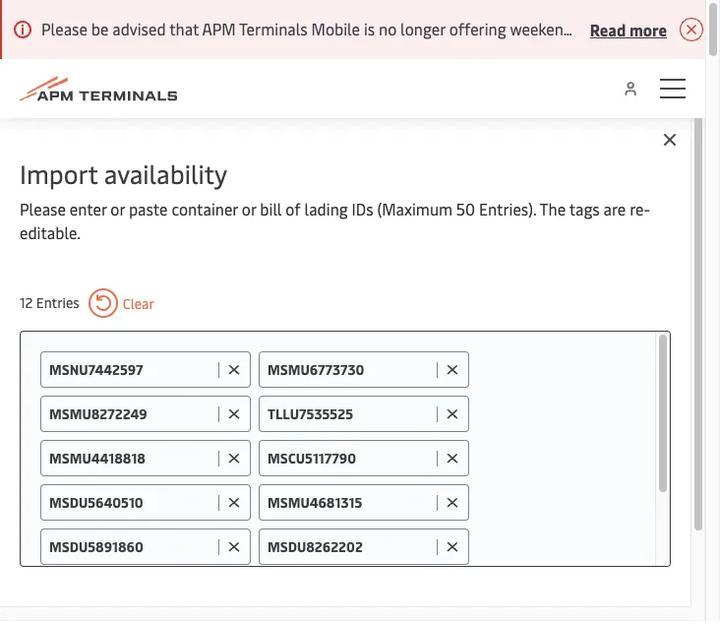 Task type: locate. For each thing, give the bounding box(es) containing it.
1 vertical spatial apm
[[20, 528, 53, 549]]

1 horizontal spatial read more
[[590, 18, 668, 40]]

entries).
[[479, 198, 537, 220]]

the
[[385, 528, 409, 549]]

0 vertical spatial read more
[[590, 18, 668, 40]]

apm
[[20, 466, 85, 508], [20, 528, 53, 549]]

paste
[[129, 198, 168, 220]]

improved
[[249, 528, 316, 549]]

1 horizontal spatial read
[[590, 18, 626, 40]]

read more left close alert "image"
[[590, 18, 668, 40]]

an
[[228, 528, 245, 549]]

1 horizontal spatial more
[[630, 18, 668, 40]]

of
[[286, 198, 301, 220]]

more inside button
[[630, 18, 668, 40]]

apm inside apm terminals mobile offers an improved option in the us gulf for reaching midwest markets as well as alabama and neighboring states.
[[20, 528, 53, 549]]

re-
[[630, 198, 651, 220]]

apm terminals mobile
[[20, 466, 330, 508]]

mobile inside apm terminals mobile offers an improved option in the us gulf for reaching midwest markets as well as alabama and neighboring states.
[[129, 528, 178, 549]]

0 horizontal spatial or
[[111, 198, 125, 220]]

read left close alert "image"
[[590, 18, 626, 40]]

more for read more button
[[630, 18, 668, 40]]

0 vertical spatial more
[[630, 18, 668, 40]]

read more link
[[325, 551, 402, 573]]

as right well
[[72, 551, 87, 573]]

terminals up the alabama
[[57, 528, 125, 549]]

0 vertical spatial apm
[[20, 466, 85, 508]]

editable.
[[20, 222, 81, 243]]

or right enter
[[111, 198, 125, 220]]

option
[[319, 528, 365, 549]]

terminals
[[92, 466, 227, 508], [57, 528, 125, 549]]

1 vertical spatial read
[[325, 551, 361, 573]]

more
[[630, 18, 668, 40], [365, 551, 402, 573]]

0 vertical spatial terminals
[[92, 466, 227, 508]]

read for read more link
[[325, 551, 361, 573]]

apm for apm terminals mobile offers an improved option in the us gulf for reaching midwest markets as well as alabama and neighboring states.
[[20, 528, 53, 549]]

0 horizontal spatial read
[[325, 551, 361, 573]]

markets
[[622, 528, 680, 549]]

as
[[20, 551, 35, 573], [72, 551, 87, 573]]

the
[[540, 198, 566, 220]]

2 apm from the top
[[20, 528, 53, 549]]

more down in
[[365, 551, 402, 573]]

or left bill
[[242, 198, 256, 220]]

1 horizontal spatial or
[[242, 198, 256, 220]]

0 vertical spatial mobile
[[235, 466, 330, 508]]

apm terminals mobile offers an improved option in the us gulf for reaching midwest markets as well as alabama and neighboring states.
[[20, 528, 680, 573]]

terminals up offers
[[92, 466, 227, 508]]

1 or from the left
[[111, 198, 125, 220]]

0 horizontal spatial mobile
[[129, 528, 178, 549]]

mobile
[[235, 466, 330, 508], [129, 528, 178, 549]]

or
[[111, 198, 125, 220], [242, 198, 256, 220]]

1 vertical spatial read more
[[325, 551, 402, 573]]

read more down in
[[325, 551, 402, 573]]

more left close alert "image"
[[630, 18, 668, 40]]

import
[[20, 156, 98, 191]]

mobile up improved
[[235, 466, 330, 508]]

read more for read more link
[[325, 551, 402, 573]]

in
[[369, 528, 382, 549]]

1 horizontal spatial mobile
[[235, 466, 330, 508]]

read inside button
[[590, 18, 626, 40]]

read
[[590, 18, 626, 40], [325, 551, 361, 573]]

Entered ID text field
[[49, 360, 214, 379], [268, 360, 432, 379], [49, 405, 214, 423], [268, 405, 432, 423], [49, 449, 214, 468], [268, 449, 432, 468], [268, 493, 432, 512], [49, 538, 214, 556], [268, 538, 432, 556]]

1 vertical spatial more
[[365, 551, 402, 573]]

neighboring
[[187, 551, 271, 573]]

read more
[[590, 18, 668, 40], [325, 551, 402, 573]]

0 horizontal spatial read more
[[325, 551, 402, 573]]

close alert image
[[680, 18, 703, 41]]

gulf
[[436, 528, 465, 549]]

mobile up and
[[129, 528, 178, 549]]

import availability please enter or paste container or bill of lading ids (maximum 50 entries). the tags are re- editable.
[[20, 156, 651, 243]]

us
[[413, 528, 432, 549]]

1 apm from the top
[[20, 466, 85, 508]]

1 horizontal spatial as
[[72, 551, 87, 573]]

read down option
[[325, 551, 361, 573]]

0 horizontal spatial as
[[20, 551, 35, 573]]

1 vertical spatial mobile
[[129, 528, 178, 549]]

1 vertical spatial terminals
[[57, 528, 125, 549]]

0 vertical spatial read
[[590, 18, 626, 40]]

please
[[20, 198, 66, 220]]

Entered ID text field
[[49, 493, 214, 512]]

ids
[[352, 198, 374, 220]]

terminals inside apm terminals mobile offers an improved option in the us gulf for reaching midwest markets as well as alabama and neighboring states.
[[57, 528, 125, 549]]

offers
[[182, 528, 224, 549]]

as left well
[[20, 551, 35, 573]]

0 horizontal spatial more
[[365, 551, 402, 573]]

availability
[[104, 156, 228, 191]]



Task type: describe. For each thing, give the bounding box(es) containing it.
for
[[469, 528, 490, 549]]

tags
[[570, 198, 600, 220]]

clear button
[[88, 288, 154, 318]]

read for read more button
[[590, 18, 626, 40]]

alabama
[[91, 551, 153, 573]]

well
[[39, 551, 68, 573]]

mobile for apm terminals mobile
[[235, 466, 330, 508]]

entries
[[36, 293, 80, 312]]

12 entries
[[20, 293, 80, 312]]

apm for apm terminals mobile
[[20, 466, 85, 508]]

states.
[[275, 551, 322, 573]]

terminals for apm terminals mobile
[[92, 466, 227, 508]]

xin da yang zhou  docked at apm terminals mobile image
[[0, 118, 706, 487]]

read more button
[[590, 17, 668, 41]]

container
[[172, 198, 238, 220]]

1 as from the left
[[20, 551, 35, 573]]

terminals for apm terminals mobile offers an improved option in the us gulf for reaching midwest markets as well as alabama and neighboring states.
[[57, 528, 125, 549]]

read more for read more button
[[590, 18, 668, 40]]

2 as from the left
[[72, 551, 87, 573]]

2 or from the left
[[242, 198, 256, 220]]

enter
[[70, 198, 107, 220]]

(maximum
[[378, 198, 453, 220]]

bill
[[260, 198, 282, 220]]

12
[[20, 293, 33, 312]]

midwest
[[558, 528, 618, 549]]

more for read more link
[[365, 551, 402, 573]]

clear
[[123, 294, 154, 313]]

and
[[157, 551, 183, 573]]

50
[[457, 198, 476, 220]]

reaching
[[493, 528, 554, 549]]

are
[[604, 198, 626, 220]]

lading
[[305, 198, 348, 220]]

mobile for apm terminals mobile offers an improved option in the us gulf for reaching midwest markets as well as alabama and neighboring states.
[[129, 528, 178, 549]]



Task type: vqa. For each thing, say whether or not it's contained in the screenshot.
for
yes



